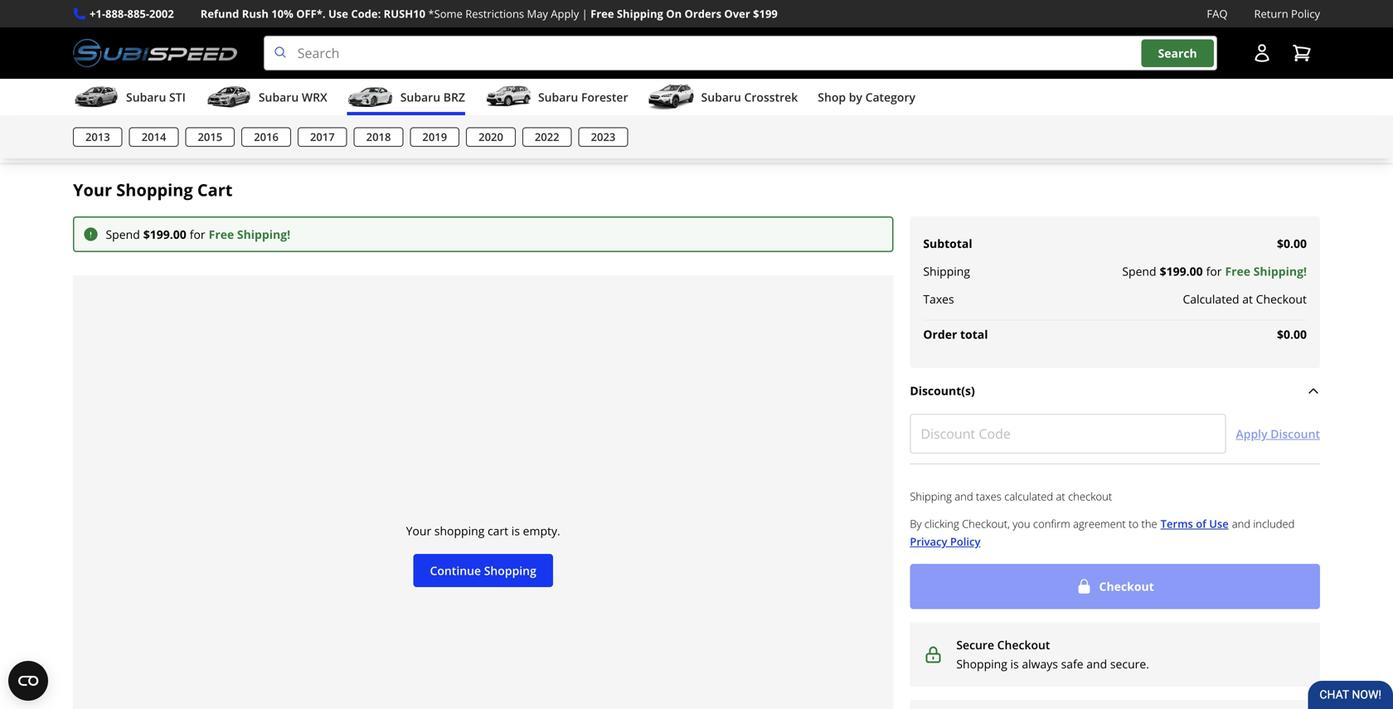 Task type: describe. For each thing, give the bounding box(es) containing it.
shopping for continue
[[484, 563, 537, 578]]

2 vertical spatial free
[[1226, 263, 1251, 279]]

your shopping cart is empty.
[[406, 523, 561, 539]]

you
[[1013, 516, 1031, 531]]

your for your shopping cart is empty.
[[406, 523, 432, 539]]

2016
[[254, 130, 279, 144]]

0 vertical spatial use
[[328, 6, 348, 21]]

taxes
[[976, 489, 1002, 504]]

refund rush 10% off*. use code: rush10 *some restrictions may apply | free shipping on orders over $199
[[201, 6, 778, 21]]

subaru for subaru wrx
[[259, 89, 299, 105]]

$0.00 for order total
[[1278, 326, 1307, 342]]

discount(s)
[[910, 383, 975, 399]]

2016 button
[[242, 127, 291, 147]]

continue
[[430, 563, 481, 578]]

privacy policy link
[[910, 533, 981, 551]]

by clicking checkout, you confirm agreement to the terms of use and included privacy policy
[[910, 516, 1295, 549]]

return
[[1255, 6, 1289, 21]]

main element
[[0, 79, 1394, 159]]

1 vertical spatial for
[[1207, 263, 1222, 279]]

shipping for shipping
[[924, 263, 971, 279]]

a subaru wrx thumbnail image image
[[206, 85, 252, 110]]

discount(s) button
[[910, 382, 1321, 401]]

2 horizontal spatial checkout
[[1257, 291, 1307, 307]]

$199
[[753, 6, 778, 21]]

cart
[[197, 178, 233, 201]]

by
[[910, 516, 922, 531]]

may
[[527, 6, 548, 21]]

open widget image
[[8, 661, 48, 701]]

$0.00 for subtotal
[[1278, 236, 1307, 251]]

return policy
[[1255, 6, 1321, 21]]

calculated
[[1005, 489, 1054, 504]]

and inside 'by clicking checkout, you confirm agreement to the terms of use and included privacy policy'
[[1232, 516, 1251, 531]]

order total
[[924, 326, 988, 342]]

your for your shopping cart
[[73, 178, 112, 201]]

0 horizontal spatial free
[[209, 226, 234, 242]]

included
[[1254, 516, 1295, 531]]

subaru brz element
[[0, 115, 1394, 159]]

subaru brz button
[[347, 82, 465, 115]]

2017 button
[[298, 127, 347, 147]]

1 horizontal spatial 199.00
[[1167, 263, 1203, 279]]

Discount Code field
[[910, 414, 1227, 454]]

wrx
[[302, 89, 327, 105]]

over
[[725, 6, 751, 21]]

apply
[[551, 6, 579, 21]]

885-
[[127, 6, 149, 21]]

2013
[[85, 130, 110, 144]]

subaru for subaru sti
[[126, 89, 166, 105]]

2018 button
[[354, 127, 404, 147]]

2020 button
[[466, 127, 516, 147]]

+1-888-885-2002 link
[[90, 5, 174, 23]]

secure
[[957, 637, 995, 653]]

0 vertical spatial 199.00
[[150, 226, 186, 242]]

agreement
[[1074, 516, 1126, 531]]

rush10
[[384, 6, 426, 21]]

shopping
[[435, 523, 485, 539]]

0 horizontal spatial for
[[190, 226, 205, 242]]

subaru crosstrek button
[[648, 82, 798, 115]]

subaru wrx
[[259, 89, 327, 105]]

confirm
[[1034, 516, 1071, 531]]

restrictions
[[466, 6, 524, 21]]

and inside secure checkout shopping is always safe and secure.
[[1087, 656, 1108, 672]]

2015 button
[[185, 127, 235, 147]]

a subaru sti thumbnail image image
[[73, 85, 119, 110]]

terms of use link
[[1161, 515, 1229, 533]]

shipping for shipping and taxes calculated at checkout
[[910, 489, 952, 504]]

0 vertical spatial shipping
[[617, 6, 664, 21]]

2017
[[310, 130, 335, 144]]

calculated
[[1183, 291, 1240, 307]]

checkout inside button
[[1100, 578, 1155, 594]]

*some
[[428, 6, 463, 21]]

calculated at checkout
[[1183, 291, 1307, 307]]

1 horizontal spatial spend $ 199.00 for free shipping!
[[1123, 263, 1307, 279]]

secure checkout shopping is always safe and secure.
[[957, 637, 1150, 672]]

subaru wrx button
[[206, 82, 327, 115]]

terms
[[1161, 516, 1194, 531]]

a subaru crosstrek thumbnail image image
[[648, 85, 695, 110]]

clicking
[[925, 516, 960, 531]]

2015
[[198, 130, 222, 144]]

safe
[[1062, 656, 1084, 672]]

subaru crosstrek
[[701, 89, 798, 105]]

search
[[1159, 45, 1198, 61]]

checkout,
[[962, 516, 1010, 531]]

2022
[[535, 130, 560, 144]]

subaru forester
[[538, 89, 628, 105]]

subaru for subaru forester
[[538, 89, 578, 105]]

10%
[[271, 6, 294, 21]]

order
[[924, 326, 958, 342]]

checkout inside secure checkout shopping is always safe and secure.
[[998, 637, 1051, 653]]

0 vertical spatial free
[[591, 6, 614, 21]]

continue shopping button
[[414, 554, 553, 587]]

button image
[[1253, 43, 1273, 63]]

search input field
[[264, 36, 1218, 71]]

subaru sti
[[126, 89, 186, 105]]

by
[[849, 89, 863, 105]]

2022 button
[[523, 127, 572, 147]]

subispeed logo image
[[73, 36, 237, 71]]

brz
[[444, 89, 465, 105]]

total
[[961, 326, 988, 342]]

the
[[1142, 516, 1158, 531]]

0 vertical spatial spend $ 199.00 for free shipping!
[[106, 226, 290, 242]]

refund
[[201, 6, 239, 21]]

policy inside 'by clicking checkout, you confirm agreement to the terms of use and included privacy policy'
[[951, 534, 981, 549]]

2023 button
[[579, 127, 628, 147]]

a subaru brz thumbnail image image
[[347, 85, 394, 110]]



Task type: locate. For each thing, give the bounding box(es) containing it.
shopping down 'cart'
[[484, 563, 537, 578]]

1 vertical spatial policy
[[951, 534, 981, 549]]

spend $ 199.00 for free shipping!
[[106, 226, 290, 242], [1123, 263, 1307, 279]]

0 vertical spatial is
[[512, 523, 520, 539]]

0 horizontal spatial use
[[328, 6, 348, 21]]

0 vertical spatial policy
[[1292, 6, 1321, 21]]

1 subaru from the left
[[126, 89, 166, 105]]

free right |
[[591, 6, 614, 21]]

0 horizontal spatial 199.00
[[150, 226, 186, 242]]

shop
[[818, 89, 846, 105]]

empty.
[[523, 523, 561, 539]]

2013 button
[[73, 127, 123, 147]]

shopping for your
[[116, 178, 193, 201]]

1 vertical spatial shipping
[[924, 263, 971, 279]]

0 horizontal spatial policy
[[951, 534, 981, 549]]

0 vertical spatial $0.00
[[1278, 236, 1307, 251]]

and left included
[[1232, 516, 1251, 531]]

subaru left sti
[[126, 89, 166, 105]]

shipping down subtotal
[[924, 263, 971, 279]]

1 horizontal spatial shopping
[[484, 563, 537, 578]]

199.00 up the calculated
[[1167, 263, 1203, 279]]

use right the off*.
[[328, 6, 348, 21]]

1 horizontal spatial your
[[406, 523, 432, 539]]

taxes
[[924, 291, 955, 307]]

subaru up subaru brz element
[[701, 89, 742, 105]]

checkout up always
[[998, 637, 1051, 653]]

is for always
[[1011, 656, 1019, 672]]

1 vertical spatial 199.00
[[1167, 263, 1203, 279]]

always
[[1022, 656, 1059, 672]]

shop by category button
[[818, 82, 916, 115]]

0 horizontal spatial your
[[73, 178, 112, 201]]

0 horizontal spatial spend $ 199.00 for free shipping!
[[106, 226, 290, 242]]

0 vertical spatial your
[[73, 178, 112, 201]]

is
[[512, 523, 520, 539], [1011, 656, 1019, 672]]

0 vertical spatial $
[[143, 226, 150, 242]]

at up confirm
[[1056, 489, 1066, 504]]

shopping down "secure"
[[957, 656, 1008, 672]]

2 $0.00 from the top
[[1278, 326, 1307, 342]]

0 horizontal spatial spend
[[106, 226, 140, 242]]

1 vertical spatial $
[[1160, 263, 1167, 279]]

1 horizontal spatial is
[[1011, 656, 1019, 672]]

0 vertical spatial checkout
[[1257, 291, 1307, 307]]

2019
[[423, 130, 447, 144]]

1 vertical spatial your
[[406, 523, 432, 539]]

and right safe
[[1087, 656, 1108, 672]]

continue shopping
[[430, 563, 537, 578]]

0 vertical spatial for
[[190, 226, 205, 242]]

2018
[[366, 130, 391, 144]]

0 horizontal spatial shipping!
[[237, 226, 290, 242]]

subaru inside dropdown button
[[400, 89, 441, 105]]

2 subaru from the left
[[259, 89, 299, 105]]

policy down checkout,
[[951, 534, 981, 549]]

policy
[[1292, 6, 1321, 21], [951, 534, 981, 549]]

0 horizontal spatial shopping
[[116, 178, 193, 201]]

3 subaru from the left
[[400, 89, 441, 105]]

and left taxes at the bottom of the page
[[955, 489, 974, 504]]

1 horizontal spatial use
[[1210, 516, 1229, 531]]

off*.
[[296, 6, 326, 21]]

spend $ 199.00 for free shipping! up the calculated
[[1123, 263, 1307, 279]]

shopping
[[116, 178, 193, 201], [484, 563, 537, 578], [957, 656, 1008, 672]]

cart
[[488, 523, 509, 539]]

shopping down 2014 'dropdown button'
[[116, 178, 193, 201]]

subaru left brz
[[400, 89, 441, 105]]

checkout
[[1069, 489, 1113, 504]]

0 vertical spatial spend
[[106, 226, 140, 242]]

+1-888-885-2002
[[90, 6, 174, 21]]

1 horizontal spatial at
[[1243, 291, 1254, 307]]

crosstrek
[[745, 89, 798, 105]]

checkout
[[1257, 291, 1307, 307], [1100, 578, 1155, 594], [998, 637, 1051, 653]]

spend $ 199.00 for free shipping! down cart
[[106, 226, 290, 242]]

0 horizontal spatial checkout
[[998, 637, 1051, 653]]

on
[[666, 6, 682, 21]]

5 subaru from the left
[[701, 89, 742, 105]]

2 horizontal spatial free
[[1226, 263, 1251, 279]]

$0.00 up calculated at checkout
[[1278, 236, 1307, 251]]

shop by category
[[818, 89, 916, 105]]

subaru forester button
[[485, 82, 628, 115]]

|
[[582, 6, 588, 21]]

199.00
[[150, 226, 186, 242], [1167, 263, 1203, 279]]

1 horizontal spatial checkout
[[1100, 578, 1155, 594]]

policy right return
[[1292, 6, 1321, 21]]

subaru sti button
[[73, 82, 186, 115]]

faq
[[1207, 6, 1228, 21]]

1 vertical spatial checkout
[[1100, 578, 1155, 594]]

is for empty.
[[512, 523, 520, 539]]

1 vertical spatial use
[[1210, 516, 1229, 531]]

2 vertical spatial and
[[1087, 656, 1108, 672]]

free down cart
[[209, 226, 234, 242]]

1 vertical spatial shopping
[[484, 563, 537, 578]]

checkout right the calculated
[[1257, 291, 1307, 307]]

2 vertical spatial shipping
[[910, 489, 952, 504]]

$
[[143, 226, 150, 242], [1160, 263, 1167, 279]]

1 vertical spatial free
[[209, 226, 234, 242]]

use right the of
[[1210, 516, 1229, 531]]

1 vertical spatial spend $ 199.00 for free shipping!
[[1123, 263, 1307, 279]]

1 vertical spatial $0.00
[[1278, 326, 1307, 342]]

shipping left "on"
[[617, 6, 664, 21]]

is right 'cart'
[[512, 523, 520, 539]]

2014
[[142, 130, 166, 144]]

1 vertical spatial spend
[[1123, 263, 1157, 279]]

1 horizontal spatial policy
[[1292, 6, 1321, 21]]

1 horizontal spatial and
[[1087, 656, 1108, 672]]

checkout button
[[910, 564, 1321, 609]]

is inside secure checkout shopping is always safe and secure.
[[1011, 656, 1019, 672]]

199.00 down your shopping cart
[[150, 226, 186, 242]]

return policy link
[[1255, 5, 1321, 23]]

2020
[[479, 130, 503, 144]]

2023
[[591, 130, 616, 144]]

shopping inside secure checkout shopping is always safe and secure.
[[957, 656, 1008, 672]]

0 vertical spatial at
[[1243, 291, 1254, 307]]

use inside 'by clicking checkout, you confirm agreement to the terms of use and included privacy policy'
[[1210, 516, 1229, 531]]

subaru for subaru crosstrek
[[701, 89, 742, 105]]

1 vertical spatial at
[[1056, 489, 1066, 504]]

your down 2013 dropdown button
[[73, 178, 112, 201]]

free up calculated at checkout
[[1226, 263, 1251, 279]]

spend
[[106, 226, 140, 242], [1123, 263, 1157, 279]]

for down cart
[[190, 226, 205, 242]]

1 vertical spatial and
[[1232, 516, 1251, 531]]

0 vertical spatial shipping!
[[237, 226, 290, 242]]

for up the calculated
[[1207, 263, 1222, 279]]

1 $0.00 from the top
[[1278, 236, 1307, 251]]

2002
[[149, 6, 174, 21]]

4 subaru from the left
[[538, 89, 578, 105]]

subaru for subaru brz
[[400, 89, 441, 105]]

faq link
[[1207, 5, 1228, 23]]

a subaru forester thumbnail image image
[[485, 85, 532, 110]]

2 vertical spatial shopping
[[957, 656, 1008, 672]]

0 vertical spatial shopping
[[116, 178, 193, 201]]

secure.
[[1111, 656, 1150, 672]]

category
[[866, 89, 916, 105]]

2 horizontal spatial shopping
[[957, 656, 1008, 672]]

subaru left the wrx
[[259, 89, 299, 105]]

is left always
[[1011, 656, 1019, 672]]

your
[[73, 178, 112, 201], [406, 523, 432, 539]]

rush
[[242, 6, 269, 21]]

0 vertical spatial and
[[955, 489, 974, 504]]

sti
[[169, 89, 186, 105]]

0 horizontal spatial and
[[955, 489, 974, 504]]

forester
[[581, 89, 628, 105]]

for
[[190, 226, 205, 242], [1207, 263, 1222, 279]]

to
[[1129, 516, 1139, 531]]

$0.00 down calculated at checkout
[[1278, 326, 1307, 342]]

2 vertical spatial checkout
[[998, 637, 1051, 653]]

subaru up 2022
[[538, 89, 578, 105]]

at right the calculated
[[1243, 291, 1254, 307]]

shopping inside button
[[484, 563, 537, 578]]

orders
[[685, 6, 722, 21]]

1 vertical spatial is
[[1011, 656, 1019, 672]]

1 horizontal spatial spend
[[1123, 263, 1157, 279]]

shipping up the 'clicking'
[[910, 489, 952, 504]]

2019 button
[[410, 127, 460, 147]]

1 horizontal spatial shipping!
[[1254, 263, 1307, 279]]

privacy
[[910, 534, 948, 549]]

888-
[[105, 6, 127, 21]]

1 vertical spatial shipping!
[[1254, 263, 1307, 279]]

your shopping cart
[[73, 178, 233, 201]]

1 horizontal spatial free
[[591, 6, 614, 21]]

shipping and taxes calculated at checkout
[[910, 489, 1113, 504]]

2 horizontal spatial and
[[1232, 516, 1251, 531]]

subaru inside "dropdown button"
[[259, 89, 299, 105]]

your left shopping
[[406, 523, 432, 539]]

0 horizontal spatial $
[[143, 226, 150, 242]]

1 horizontal spatial $
[[1160, 263, 1167, 279]]

free
[[591, 6, 614, 21], [209, 226, 234, 242], [1226, 263, 1251, 279]]

$0.00
[[1278, 236, 1307, 251], [1278, 326, 1307, 342]]

subaru inside dropdown button
[[126, 89, 166, 105]]

shipping!
[[237, 226, 290, 242], [1254, 263, 1307, 279]]

checkout down 'by clicking checkout, you confirm agreement to the terms of use and included privacy policy'
[[1100, 578, 1155, 594]]

2014 button
[[129, 127, 179, 147]]

search button
[[1142, 39, 1214, 67]]

use
[[328, 6, 348, 21], [1210, 516, 1229, 531]]

of
[[1196, 516, 1207, 531]]

subtotal
[[924, 236, 973, 251]]

0 horizontal spatial is
[[512, 523, 520, 539]]

1 horizontal spatial for
[[1207, 263, 1222, 279]]

at
[[1243, 291, 1254, 307], [1056, 489, 1066, 504]]

0 horizontal spatial at
[[1056, 489, 1066, 504]]



Task type: vqa. For each thing, say whether or not it's contained in the screenshot.
the middle THE 'AND'
yes



